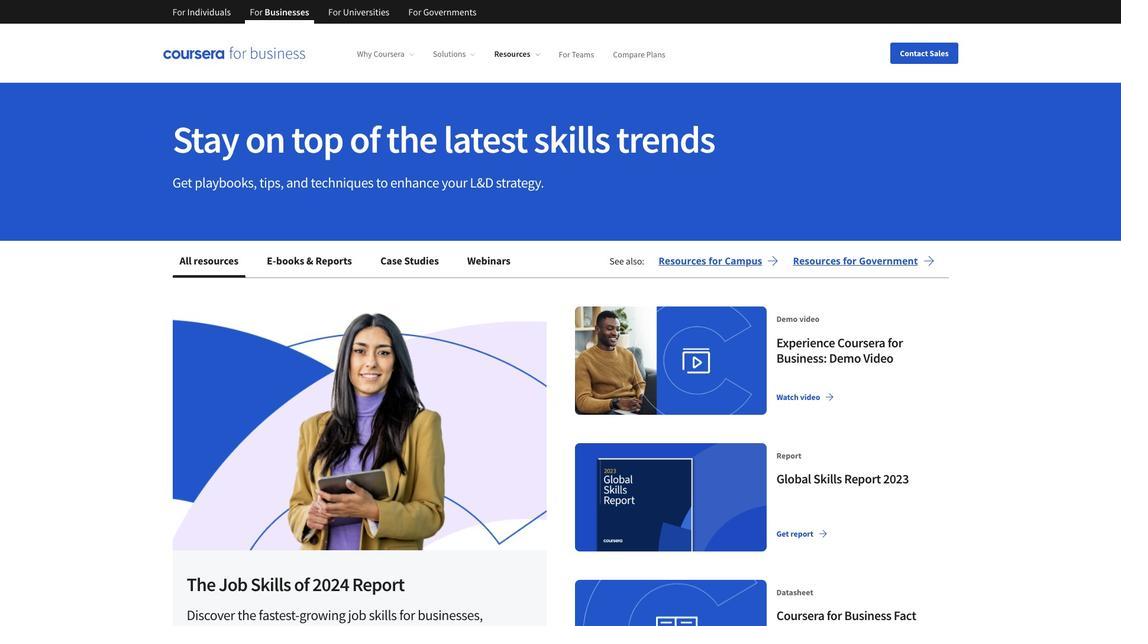 Task type: vqa. For each thing, say whether or not it's contained in the screenshot.
your
yes



Task type: locate. For each thing, give the bounding box(es) containing it.
id58504 jobskillsreport resourcetile 312x176 2x-1 image
[[173, 307, 547, 551]]

0 horizontal spatial skills
[[251, 573, 291, 597]]

1 horizontal spatial report
[[777, 450, 802, 461]]

skills
[[534, 115, 610, 163], [369, 606, 397, 625]]

coursera
[[374, 49, 405, 59], [838, 334, 886, 351], [777, 608, 825, 624]]

0 vertical spatial the
[[387, 115, 437, 163]]

solutions
[[433, 49, 466, 59]]

webinars
[[468, 254, 511, 268]]

see
[[610, 255, 624, 267]]

for for universities
[[328, 6, 341, 18]]

get inside button
[[777, 528, 789, 539]]

0 horizontal spatial of
[[294, 573, 309, 597]]

coursera right experience
[[838, 334, 886, 351]]

coursera for business fact sheet
[[777, 608, 917, 626]]

the job skills of 2024 report
[[187, 573, 405, 597]]

0 horizontal spatial get
[[173, 173, 192, 192]]

for for governments
[[409, 6, 422, 18]]

report up global
[[777, 450, 802, 461]]

1 horizontal spatial the
[[387, 115, 437, 163]]

case studies link
[[374, 247, 446, 275]]

why
[[357, 49, 372, 59]]

1 vertical spatial skills
[[369, 606, 397, 625]]

for left universities
[[328, 6, 341, 18]]

growing
[[300, 606, 346, 625]]

of for skills
[[294, 573, 309, 597]]

2 horizontal spatial report
[[845, 471, 881, 487]]

resources for resources for campus
[[659, 255, 707, 268]]

job
[[348, 606, 367, 625]]

1 horizontal spatial get
[[777, 528, 789, 539]]

e-
[[267, 254, 276, 268]]

1 horizontal spatial of
[[350, 115, 380, 163]]

watch video
[[777, 392, 821, 402]]

the
[[387, 115, 437, 163], [238, 606, 256, 625]]

0 horizontal spatial report
[[352, 573, 405, 597]]

1 horizontal spatial coursera
[[777, 608, 825, 624]]

1 horizontal spatial skills
[[814, 471, 842, 487]]

coursera down datasheet
[[777, 608, 825, 624]]

for inside coursera for business fact sheet
[[827, 608, 843, 624]]

report left 2023
[[845, 471, 881, 487]]

of for top
[[350, 115, 380, 163]]

for for individuals
[[173, 6, 186, 18]]

video inside button
[[801, 392, 821, 402]]

get for get report
[[777, 528, 789, 539]]

demo left video
[[830, 350, 862, 366]]

the
[[187, 573, 216, 597]]

video right watch
[[801, 392, 821, 402]]

see also:
[[610, 255, 645, 267]]

contact
[[901, 48, 929, 58]]

the left fastest- on the bottom of page
[[238, 606, 256, 625]]

skills up fastest- on the bottom of page
[[251, 573, 291, 597]]

demo up experience
[[777, 314, 798, 324]]

all resources
[[180, 254, 239, 268]]

for for government
[[844, 255, 857, 268]]

1 vertical spatial get
[[777, 528, 789, 539]]

2 vertical spatial report
[[352, 573, 405, 597]]

2 vertical spatial coursera
[[777, 608, 825, 624]]

skills
[[814, 471, 842, 487], [251, 573, 291, 597]]

0 vertical spatial video
[[800, 314, 820, 324]]

report up job
[[352, 573, 405, 597]]

2 horizontal spatial coursera
[[838, 334, 886, 351]]

coursera right why
[[374, 49, 405, 59]]

0 vertical spatial of
[[350, 115, 380, 163]]

0 vertical spatial skills
[[814, 471, 842, 487]]

of left 2024
[[294, 573, 309, 597]]

video up experience
[[800, 314, 820, 324]]

governments
[[424, 6, 477, 18]]

0 horizontal spatial demo
[[777, 314, 798, 324]]

all
[[180, 254, 192, 268]]

0 horizontal spatial the
[[238, 606, 256, 625]]

1 vertical spatial of
[[294, 573, 309, 597]]

case studies
[[381, 254, 439, 268]]

0 vertical spatial get
[[173, 173, 192, 192]]

demo video
[[777, 314, 820, 324]]

demo
[[777, 314, 798, 324], [830, 350, 862, 366]]

1 vertical spatial the
[[238, 606, 256, 625]]

for left the businesses
[[250, 6, 263, 18]]

skills right global
[[814, 471, 842, 487]]

l&d
[[470, 173, 494, 192]]

skills inside discover the fastest-growing job skills for businesses,
[[369, 606, 397, 625]]

coursera inside experience coursera for business: demo video
[[838, 334, 886, 351]]

resources for campus link
[[659, 254, 779, 268]]

for
[[709, 255, 723, 268], [844, 255, 857, 268], [888, 334, 904, 351], [400, 606, 415, 625], [827, 608, 843, 624]]

on
[[245, 115, 285, 163]]

tab list
[[173, 247, 532, 278]]

for businesses
[[250, 6, 309, 18]]

for inside resources for campus link
[[709, 255, 723, 268]]

resources for resources for government
[[794, 255, 841, 268]]

video
[[800, 314, 820, 324], [801, 392, 821, 402]]

for
[[173, 6, 186, 18], [250, 6, 263, 18], [328, 6, 341, 18], [409, 6, 422, 18], [559, 49, 571, 59]]

1 horizontal spatial demo
[[830, 350, 862, 366]]

of
[[350, 115, 380, 163], [294, 573, 309, 597]]

universities
[[343, 6, 390, 18]]

watch
[[777, 392, 799, 402]]

1 vertical spatial coursera
[[838, 334, 886, 351]]

the up enhance
[[387, 115, 437, 163]]

playbooks,
[[195, 173, 257, 192]]

banner navigation
[[163, 0, 486, 24]]

for inside resources for government link
[[844, 255, 857, 268]]

discover the fastest-growing job skills for businesses,
[[187, 606, 483, 626]]

stay
[[173, 115, 239, 163]]

why coursera link
[[357, 49, 414, 59]]

e-books & reports link
[[260, 247, 359, 275]]

1 vertical spatial video
[[801, 392, 821, 402]]

0 vertical spatial report
[[777, 450, 802, 461]]

0 horizontal spatial resources
[[495, 49, 531, 59]]

business
[[845, 608, 892, 624]]

1 horizontal spatial resources
[[659, 255, 707, 268]]

watch video button
[[772, 386, 840, 408]]

for teams
[[559, 49, 595, 59]]

trends
[[617, 115, 715, 163]]

coursera for experience
[[838, 334, 886, 351]]

businesses
[[265, 6, 309, 18]]

2 horizontal spatial resources
[[794, 255, 841, 268]]

get left "playbooks,"
[[173, 173, 192, 192]]

0 vertical spatial skills
[[534, 115, 610, 163]]

report
[[777, 450, 802, 461], [845, 471, 881, 487], [352, 573, 405, 597]]

get
[[173, 173, 192, 192], [777, 528, 789, 539]]

resources link
[[495, 49, 540, 59]]

resources
[[495, 49, 531, 59], [659, 255, 707, 268], [794, 255, 841, 268]]

solutions link
[[433, 49, 476, 59]]

of up the get playbooks, tips, and techniques to enhance your l&d strategy.
[[350, 115, 380, 163]]

top
[[292, 115, 343, 163]]

0 horizontal spatial coursera
[[374, 49, 405, 59]]

for left individuals
[[173, 6, 186, 18]]

resources for resources link
[[495, 49, 531, 59]]

0 horizontal spatial skills
[[369, 606, 397, 625]]

0 vertical spatial demo
[[777, 314, 798, 324]]

1 vertical spatial demo
[[830, 350, 862, 366]]

job
[[219, 573, 248, 597]]

0 vertical spatial coursera
[[374, 49, 405, 59]]

for left governments
[[409, 6, 422, 18]]

report
[[791, 528, 814, 539]]

e-books & reports
[[267, 254, 352, 268]]

webinars link
[[460, 247, 518, 275]]

global skills report 2023
[[777, 471, 910, 487]]

get left report
[[777, 528, 789, 539]]



Task type: describe. For each thing, give the bounding box(es) containing it.
get report button
[[772, 523, 833, 544]]

compare
[[614, 49, 645, 59]]

latest
[[444, 115, 528, 163]]

contact sales
[[901, 48, 949, 58]]

for individuals
[[173, 6, 231, 18]]

resources for government
[[794, 255, 919, 268]]

2024
[[313, 573, 349, 597]]

sales
[[930, 48, 949, 58]]

stay on top of the latest skills trends
[[173, 115, 715, 163]]

experience
[[777, 334, 836, 351]]

individuals
[[187, 6, 231, 18]]

businesses,
[[418, 606, 483, 625]]

fastest-
[[259, 606, 300, 625]]

fact
[[894, 608, 917, 624]]

campus
[[725, 255, 763, 268]]

for for businesses
[[250, 6, 263, 18]]

&
[[307, 254, 314, 268]]

1 horizontal spatial skills
[[534, 115, 610, 163]]

strategy.
[[496, 173, 544, 192]]

resources
[[194, 254, 239, 268]]

studies
[[405, 254, 439, 268]]

to
[[376, 173, 388, 192]]

compare plans
[[614, 49, 666, 59]]

for inside discover the fastest-growing job skills for businesses,
[[400, 606, 415, 625]]

coursera inside coursera for business fact sheet
[[777, 608, 825, 624]]

the inside discover the fastest-growing job skills for businesses,
[[238, 606, 256, 625]]

1 vertical spatial report
[[845, 471, 881, 487]]

compare plans link
[[614, 49, 666, 59]]

tips,
[[260, 173, 284, 192]]

2023
[[884, 471, 910, 487]]

tab list containing all resources
[[173, 247, 532, 278]]

sheet
[[777, 623, 808, 626]]

for inside experience coursera for business: demo video
[[888, 334, 904, 351]]

all resources link
[[173, 247, 246, 275]]

for governments
[[409, 6, 477, 18]]

for universities
[[328, 6, 390, 18]]

global
[[777, 471, 812, 487]]

demo inside experience coursera for business: demo video
[[830, 350, 862, 366]]

get report
[[777, 528, 814, 539]]

video for demo video
[[800, 314, 820, 324]]

resources for government link
[[794, 254, 935, 268]]

1 vertical spatial skills
[[251, 573, 291, 597]]

for left teams
[[559, 49, 571, 59]]

reports
[[316, 254, 352, 268]]

for teams link
[[559, 49, 595, 59]]

coursera for business image
[[163, 47, 305, 59]]

books
[[276, 254, 305, 268]]

video for watch video
[[801, 392, 821, 402]]

experience coursera for business: demo video
[[777, 334, 904, 366]]

resources for campus
[[659, 255, 763, 268]]

and
[[286, 173, 308, 192]]

why coursera
[[357, 49, 405, 59]]

techniques
[[311, 173, 374, 192]]

business:
[[777, 350, 827, 366]]

datasheet
[[777, 587, 814, 598]]

also:
[[626, 255, 645, 267]]

coursera for why
[[374, 49, 405, 59]]

enhance
[[391, 173, 439, 192]]

teams
[[572, 49, 595, 59]]

your
[[442, 173, 468, 192]]

for for business
[[827, 608, 843, 624]]

get playbooks, tips, and techniques to enhance your l&d strategy.
[[173, 173, 544, 192]]

video
[[864, 350, 894, 366]]

contact sales button
[[891, 42, 959, 64]]

plans
[[647, 49, 666, 59]]

get for get playbooks, tips, and techniques to enhance your l&d strategy.
[[173, 173, 192, 192]]

discover
[[187, 606, 235, 625]]

for for campus
[[709, 255, 723, 268]]

government
[[860, 255, 919, 268]]

case
[[381, 254, 402, 268]]



